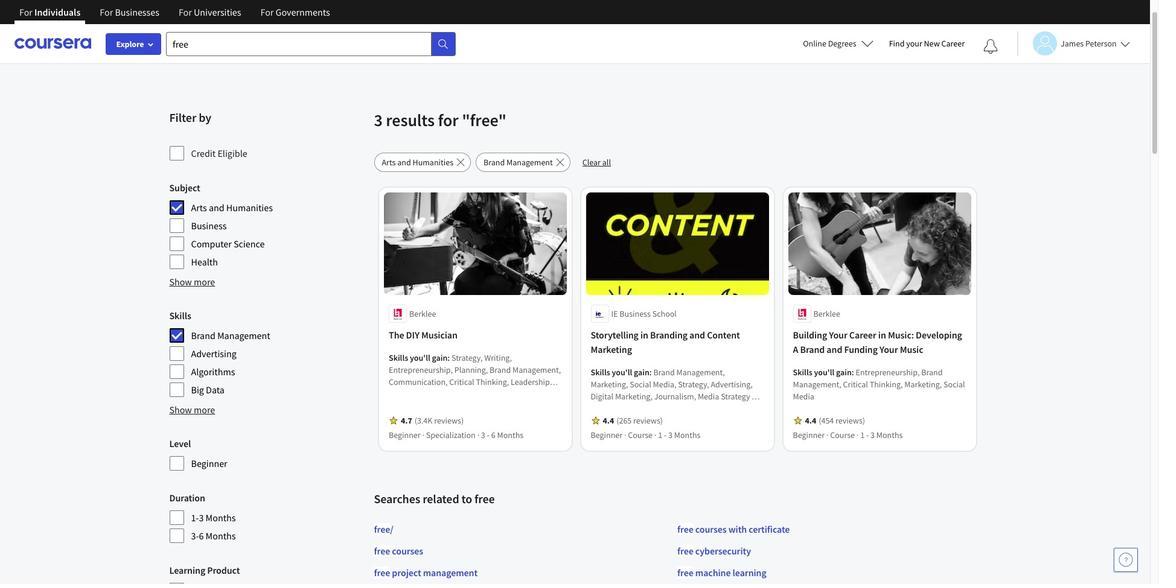 Task type: locate. For each thing, give the bounding box(es) containing it.
3 - from the left
[[866, 430, 869, 441]]

berklee up building
[[813, 309, 840, 320]]

storytelling in branding and content marketing
[[591, 329, 740, 356]]

(3.4k
[[414, 416, 432, 426]]

1 horizontal spatial critical
[[843, 379, 868, 390]]

management inside "button"
[[507, 157, 553, 168]]

gain down the storytelling in branding and content marketing
[[634, 367, 649, 378]]

in down ie business school
[[640, 329, 648, 341]]

3
[[374, 109, 383, 131], [481, 430, 485, 441], [668, 430, 672, 441], [871, 430, 875, 441], [199, 512, 204, 524]]

0 horizontal spatial course
[[628, 430, 653, 441]]

arts
[[382, 157, 396, 168], [191, 202, 207, 214]]

strategy, up the journalism,
[[678, 379, 709, 390]]

0 vertical spatial management
[[507, 157, 553, 168]]

learning
[[169, 564, 205, 577]]

1 4.4 from the left
[[603, 416, 614, 426]]

3-6 months
[[191, 530, 236, 542]]

for left individuals on the top of page
[[19, 6, 33, 18]]

1 - from the left
[[487, 430, 489, 441]]

your up funding
[[829, 329, 847, 341]]

2 show from the top
[[169, 404, 192, 416]]

1 horizontal spatial 1
[[860, 430, 865, 441]]

0 horizontal spatial skills you'll gain :
[[388, 353, 451, 364]]

for for universities
[[179, 6, 192, 18]]

clear
[[582, 157, 601, 168]]

0 horizontal spatial 6
[[199, 530, 204, 542]]

2 horizontal spatial you'll
[[814, 367, 834, 378]]

course for storytelling in branding and content marketing
[[628, 430, 653, 441]]

you'll down building
[[814, 367, 834, 378]]

marketing, up 4.4 (265 reviews)
[[615, 391, 652, 402]]

and inside building your career in music: developing a brand and funding your music
[[827, 344, 842, 356]]

1 vertical spatial 6
[[199, 530, 204, 542]]

skills you'll gain : for in
[[591, 367, 653, 378]]

6 · from the left
[[857, 430, 859, 441]]

months down operations
[[497, 430, 523, 441]]

1 show from the top
[[169, 276, 192, 288]]

strategy down advertising,
[[721, 391, 750, 402]]

management, up advertising,
[[676, 367, 725, 378]]

1 horizontal spatial 4.4
[[805, 416, 816, 426]]

beginner for the diy musician
[[388, 430, 420, 441]]

entrepreneurship, brand management, critical thinking, marketing, social media
[[793, 367, 965, 402]]

4 · from the left
[[654, 430, 656, 441]]

reviews) right (265
[[633, 416, 663, 426]]

1 vertical spatial humanities
[[226, 202, 273, 214]]

show notifications image
[[983, 39, 998, 54]]

0 horizontal spatial 4.4
[[603, 416, 614, 426]]

3 reviews) from the left
[[836, 416, 865, 426]]

1 course from the left
[[628, 430, 653, 441]]

1 vertical spatial show more button
[[169, 403, 215, 417]]

2 horizontal spatial :
[[852, 367, 854, 378]]

0 vertical spatial show more button
[[169, 275, 215, 289]]

1 more from the top
[[194, 276, 215, 288]]

show for big data
[[169, 404, 192, 416]]

2 reviews) from the left
[[633, 416, 663, 426]]

courses for free courses
[[392, 545, 423, 557]]

media inside entrepreneurship, brand management, critical thinking, marketing, social media
[[793, 391, 814, 402]]

for businesses
[[100, 6, 159, 18]]

0 horizontal spatial strategy,
[[451, 353, 482, 364]]

1 horizontal spatial humanities
[[413, 157, 453, 168]]

journalism,
[[654, 391, 696, 402]]

courses up project
[[392, 545, 423, 557]]

0 horizontal spatial brand management
[[191, 330, 270, 342]]

brand management, marketing, social media, strategy, advertising, digital marketing, journalism, media strategy & planning, storytelling
[[591, 367, 757, 414]]

entrepreneurship, inside entrepreneurship, brand management, critical thinking, marketing, social media
[[856, 367, 920, 378]]

0 horizontal spatial beginner · course · 1 - 3 months
[[591, 430, 701, 441]]

beginner · course · 1 - 3 months down 4.4 (265 reviews)
[[591, 430, 701, 441]]

you'll for your
[[814, 367, 834, 378]]

1 horizontal spatial strategy
[[721, 391, 750, 402]]

0 horizontal spatial :
[[447, 353, 450, 364]]

1 horizontal spatial arts
[[382, 157, 396, 168]]

computer science
[[191, 238, 265, 250]]

arts and humanities inside button
[[382, 157, 453, 168]]

1 vertical spatial show
[[169, 404, 192, 416]]

4.4 for building your career in music: developing a brand and funding your music
[[805, 416, 816, 426]]

skills you'll gain : down the diy musician
[[388, 353, 451, 364]]

show more for health
[[169, 276, 215, 288]]

planning, up the collaboration,
[[454, 365, 488, 376]]

free for free /
[[374, 524, 390, 536]]

duration group
[[169, 491, 367, 544]]

0 horizontal spatial arts and humanities
[[191, 202, 273, 214]]

free project management
[[374, 567, 478, 579]]

1 horizontal spatial in
[[878, 329, 886, 341]]

gain down musician
[[432, 353, 447, 364]]

social up 4.4 (265 reviews)
[[630, 379, 651, 390]]

: for musician
[[447, 353, 450, 364]]

storytelling up 4.4 (265 reviews)
[[626, 404, 667, 414]]

2 show more from the top
[[169, 404, 215, 416]]

1 horizontal spatial -
[[664, 430, 667, 441]]

brand inside entrepreneurship, brand management, critical thinking, marketing, social media
[[921, 367, 943, 378]]

skills you'll gain : down marketing
[[591, 367, 653, 378]]

free up free courses
[[374, 524, 390, 536]]

2 4.4 from the left
[[805, 416, 816, 426]]

reviews) for musician
[[434, 416, 463, 426]]

arts inside button
[[382, 157, 396, 168]]

2 1 from the left
[[860, 430, 865, 441]]

berklee
[[409, 309, 436, 320], [813, 309, 840, 320]]

0 horizontal spatial reviews)
[[434, 416, 463, 426]]

your down music:
[[880, 344, 898, 356]]

1 1 from the left
[[658, 430, 662, 441]]

and left "content"
[[689, 329, 705, 341]]

thinking, inside strategy, writing, entrepreneurship, planning, brand management, communication, critical thinking, leadership and management, collaboration, marketing, social media, strategy and operations
[[476, 377, 509, 388]]

beginner
[[388, 430, 420, 441], [591, 430, 622, 441], [793, 430, 825, 441], [191, 458, 227, 470]]

thinking, up the collaboration,
[[476, 377, 509, 388]]

4.4 left (265
[[603, 416, 614, 426]]

1 horizontal spatial social
[[630, 379, 651, 390]]

: down musician
[[447, 353, 450, 364]]

skills for storytelling in branding and content marketing
[[591, 367, 610, 378]]

4.4 for storytelling in branding and content marketing
[[603, 416, 614, 426]]

brand management inside "button"
[[484, 157, 553, 168]]

1 down 4.4 (454 reviews)
[[860, 430, 865, 441]]

arts inside "subject" group
[[191, 202, 207, 214]]

skills for building your career in music: developing a brand and funding your music
[[793, 367, 812, 378]]

- down entrepreneurship, brand management, critical thinking, marketing, social media
[[866, 430, 869, 441]]

show more button down big
[[169, 403, 215, 417]]

0 horizontal spatial media
[[698, 391, 719, 402]]

0 horizontal spatial humanities
[[226, 202, 273, 214]]

skills up advertising
[[169, 310, 191, 322]]

filter by
[[169, 110, 211, 125]]

1 vertical spatial more
[[194, 404, 215, 416]]

1 vertical spatial planning,
[[591, 404, 624, 414]]

reviews) up specialization
[[434, 416, 463, 426]]

clear all
[[582, 157, 611, 168]]

show more button for health
[[169, 275, 215, 289]]

courses
[[695, 524, 727, 536], [392, 545, 423, 557]]

2 beginner · course · 1 - 3 months from the left
[[793, 430, 903, 441]]

strategy, down the diy musician link
[[451, 353, 482, 364]]

1 horizontal spatial brand management
[[484, 157, 553, 168]]

gain for musician
[[432, 353, 447, 364]]

and down the collaboration,
[[468, 401, 481, 412]]

show more button down health
[[169, 275, 215, 289]]

2 media from the left
[[793, 391, 814, 402]]

2 horizontal spatial reviews)
[[836, 416, 865, 426]]

2 - from the left
[[664, 430, 667, 441]]

brand down music
[[921, 367, 943, 378]]

0 horizontal spatial critical
[[449, 377, 474, 388]]

What do you want to learn? text field
[[166, 32, 432, 56]]

1 vertical spatial storytelling
[[626, 404, 667, 414]]

you'll down marketing
[[612, 367, 632, 378]]

and inside "subject" group
[[209, 202, 224, 214]]

media, up the journalism,
[[653, 379, 676, 390]]

0 vertical spatial career
[[941, 38, 965, 49]]

course for building your career in music: developing a brand and funding your music
[[830, 430, 855, 441]]

0 horizontal spatial you'll
[[410, 353, 430, 364]]

social up '4.7' at the left of the page
[[388, 401, 410, 412]]

months down entrepreneurship, brand management, critical thinking, marketing, social media
[[876, 430, 903, 441]]

storytelling up marketing
[[591, 329, 639, 341]]

brand management up advertising
[[191, 330, 270, 342]]

business inside "subject" group
[[191, 220, 227, 232]]

0 horizontal spatial thinking,
[[476, 377, 509, 388]]

show
[[169, 276, 192, 288], [169, 404, 192, 416]]

1 horizontal spatial management
[[507, 157, 553, 168]]

strategy up 4.7 (3.4k reviews)
[[437, 401, 466, 412]]

entrepreneurship, inside strategy, writing, entrepreneurship, planning, brand management, communication, critical thinking, leadership and management, collaboration, marketing, social media, strategy and operations
[[388, 365, 452, 376]]

business up computer
[[191, 220, 227, 232]]

1 vertical spatial management
[[217, 330, 270, 342]]

0 horizontal spatial courses
[[392, 545, 423, 557]]

3 up 3-
[[199, 512, 204, 524]]

1 horizontal spatial your
[[880, 344, 898, 356]]

1-
[[191, 512, 199, 524]]

0 horizontal spatial gain
[[432, 353, 447, 364]]

1 horizontal spatial beginner · course · 1 - 3 months
[[793, 430, 903, 441]]

free left 'cybersecurity'
[[677, 545, 693, 557]]

6 down '1-'
[[199, 530, 204, 542]]

·
[[422, 430, 424, 441], [477, 430, 479, 441], [624, 430, 626, 441], [654, 430, 656, 441], [826, 430, 829, 441], [857, 430, 859, 441]]

and down results
[[397, 157, 411, 168]]

critical
[[449, 377, 474, 388], [843, 379, 868, 390]]

in left music:
[[878, 329, 886, 341]]

1 horizontal spatial entrepreneurship,
[[856, 367, 920, 378]]

0 horizontal spatial berklee
[[409, 309, 436, 320]]

management, inside brand management, marketing, social media, strategy, advertising, digital marketing, journalism, media strategy & planning, storytelling
[[676, 367, 725, 378]]

beginner for storytelling in branding and content marketing
[[591, 430, 622, 441]]

career right new
[[941, 38, 965, 49]]

0 horizontal spatial social
[[388, 401, 410, 412]]

· down 4.4 (454 reviews)
[[857, 430, 859, 441]]

· right specialization
[[477, 430, 479, 441]]

0 horizontal spatial entrepreneurship,
[[388, 365, 452, 376]]

skills up digital at the right bottom
[[591, 367, 610, 378]]

2 horizontal spatial gain
[[836, 367, 852, 378]]

beginner · course · 1 - 3 months
[[591, 430, 701, 441], [793, 430, 903, 441]]

media,
[[653, 379, 676, 390], [412, 401, 435, 412]]

1 show more button from the top
[[169, 275, 215, 289]]

-
[[487, 430, 489, 441], [664, 430, 667, 441], [866, 430, 869, 441]]

credit eligible
[[191, 147, 247, 159]]

management, down communication,
[[404, 389, 452, 400]]

beginner · course · 1 - 3 months for your
[[793, 430, 903, 441]]

1 for branding
[[658, 430, 662, 441]]

(265
[[616, 416, 632, 426]]

media down advertising,
[[698, 391, 719, 402]]

free courses with certificate
[[677, 524, 790, 536]]

1 horizontal spatial media
[[793, 391, 814, 402]]

level group
[[169, 436, 367, 471]]

building
[[793, 329, 827, 341]]

months down "1-3 months"
[[206, 530, 236, 542]]

career
[[941, 38, 965, 49], [849, 329, 876, 341]]

berklee up the diy musician
[[409, 309, 436, 320]]

brand up the journalism,
[[653, 367, 675, 378]]

planning, down digital at the right bottom
[[591, 404, 624, 414]]

james peterson button
[[1017, 32, 1130, 56]]

1 vertical spatial strategy,
[[678, 379, 709, 390]]

courses up free cybersecurity
[[695, 524, 727, 536]]

None search field
[[166, 32, 456, 56]]

(454
[[819, 416, 834, 426]]

3 for from the left
[[179, 6, 192, 18]]

reviews)
[[434, 416, 463, 426], [633, 416, 663, 426], [836, 416, 865, 426]]

6 down operations
[[491, 430, 495, 441]]

0 horizontal spatial media,
[[412, 401, 435, 412]]

1 horizontal spatial strategy,
[[678, 379, 709, 390]]

for for businesses
[[100, 6, 113, 18]]

humanities
[[413, 157, 453, 168], [226, 202, 273, 214]]

2 horizontal spatial -
[[866, 430, 869, 441]]

1 horizontal spatial planning,
[[591, 404, 624, 414]]

1 horizontal spatial courses
[[695, 524, 727, 536]]

show for health
[[169, 276, 192, 288]]

gain down funding
[[836, 367, 852, 378]]

credit
[[191, 147, 216, 159]]

1 berklee from the left
[[409, 309, 436, 320]]

skills
[[169, 310, 191, 322], [388, 353, 408, 364], [591, 367, 610, 378], [793, 367, 812, 378]]

media
[[698, 391, 719, 402], [793, 391, 814, 402]]

career inside building your career in music: developing a brand and funding your music
[[849, 329, 876, 341]]

strategy,
[[451, 353, 482, 364], [678, 379, 709, 390]]

0 vertical spatial strategy,
[[451, 353, 482, 364]]

2 · from the left
[[477, 430, 479, 441]]

beginner · course · 1 - 3 months down 4.4 (454 reviews)
[[793, 430, 903, 441]]

2 horizontal spatial skills you'll gain :
[[793, 367, 856, 378]]

musician
[[421, 329, 457, 341]]

skills for the diy musician
[[388, 353, 408, 364]]

planning, inside strategy, writing, entrepreneurship, planning, brand management, communication, critical thinking, leadership and management, collaboration, marketing, social media, strategy and operations
[[454, 365, 488, 376]]

2 horizontal spatial social
[[944, 379, 965, 390]]

cybersecurity
[[695, 545, 751, 557]]

0 vertical spatial show more
[[169, 276, 215, 288]]

0 horizontal spatial business
[[191, 220, 227, 232]]

arts and humanities
[[382, 157, 453, 168], [191, 202, 273, 214]]

critical down funding
[[843, 379, 868, 390]]

0 horizontal spatial planning,
[[454, 365, 488, 376]]

critical inside entrepreneurship, brand management, critical thinking, marketing, social media
[[843, 379, 868, 390]]

0 vertical spatial arts and humanities
[[382, 157, 453, 168]]

· down (454
[[826, 430, 829, 441]]

arts and humanities down results
[[382, 157, 453, 168]]

0 vertical spatial business
[[191, 220, 227, 232]]

arts and humanities button
[[374, 153, 471, 172]]

communication,
[[388, 377, 447, 388]]

0 vertical spatial courses
[[695, 524, 727, 536]]

2 in from the left
[[878, 329, 886, 341]]

0 vertical spatial brand management
[[484, 157, 553, 168]]

6
[[491, 430, 495, 441], [199, 530, 204, 542]]

for left 'universities'
[[179, 6, 192, 18]]

0 vertical spatial 6
[[491, 430, 495, 441]]

marketing, inside strategy, writing, entrepreneurship, planning, brand management, communication, critical thinking, leadership and management, collaboration, marketing, social media, strategy and operations
[[506, 389, 543, 400]]

0 horizontal spatial career
[[849, 329, 876, 341]]

beginner · course · 1 - 3 months for in
[[591, 430, 701, 441]]

branding
[[650, 329, 688, 341]]

for for governments
[[260, 6, 274, 18]]

reviews) for branding
[[633, 416, 663, 426]]

1 horizontal spatial thinking,
[[870, 379, 903, 390]]

berklee for your
[[813, 309, 840, 320]]

0 horizontal spatial in
[[640, 329, 648, 341]]

brand up advertising
[[191, 330, 215, 342]]

beginner up duration
[[191, 458, 227, 470]]

storytelling inside the storytelling in branding and content marketing
[[591, 329, 639, 341]]

0 horizontal spatial your
[[829, 329, 847, 341]]

free for free courses with certificate
[[677, 524, 693, 536]]

skills you'll gain :
[[388, 353, 451, 364], [591, 367, 653, 378], [793, 367, 856, 378]]

1 reviews) from the left
[[434, 416, 463, 426]]

entrepreneurship, up communication,
[[388, 365, 452, 376]]

show down health
[[169, 276, 192, 288]]

0 horizontal spatial management
[[217, 330, 270, 342]]

for universities
[[179, 6, 241, 18]]

career up funding
[[849, 329, 876, 341]]

brand down writing,
[[489, 365, 511, 376]]

0 horizontal spatial arts
[[191, 202, 207, 214]]

searches
[[374, 492, 420, 507]]

4 for from the left
[[260, 6, 274, 18]]

browse
[[161, 43, 191, 55]]

skills you'll gain : down the a
[[793, 367, 856, 378]]

strategy
[[721, 391, 750, 402], [437, 401, 466, 412]]

for left governments
[[260, 6, 274, 18]]

1 for from the left
[[19, 6, 33, 18]]

you'll down the diy musician
[[410, 353, 430, 364]]

0 vertical spatial media,
[[653, 379, 676, 390]]

1 horizontal spatial arts and humanities
[[382, 157, 453, 168]]

1 vertical spatial show more
[[169, 404, 215, 416]]

2 for from the left
[[100, 6, 113, 18]]

1 horizontal spatial business
[[620, 309, 651, 320]]

free left machine
[[677, 567, 693, 579]]

1 media from the left
[[698, 391, 719, 402]]

0 horizontal spatial -
[[487, 430, 489, 441]]

thinking, inside entrepreneurship, brand management, critical thinking, marketing, social media
[[870, 379, 903, 390]]

1 horizontal spatial media,
[[653, 379, 676, 390]]

course down 4.4 (454 reviews)
[[830, 430, 855, 441]]

0 vertical spatial storytelling
[[591, 329, 639, 341]]

free for free project management
[[374, 567, 390, 579]]

1 vertical spatial arts and humanities
[[191, 202, 273, 214]]

skills down the
[[388, 353, 408, 364]]

0 horizontal spatial 1
[[658, 430, 662, 441]]

beginner down (454
[[793, 430, 825, 441]]

0 vertical spatial more
[[194, 276, 215, 288]]

leadership
[[510, 377, 549, 388]]

planning, inside brand management, marketing, social media, strategy, advertising, digital marketing, journalism, media strategy & planning, storytelling
[[591, 404, 624, 414]]

1 beginner · course · 1 - 3 months from the left
[[591, 430, 701, 441]]

show more down big
[[169, 404, 215, 416]]

1 in from the left
[[640, 329, 648, 341]]

· down 4.4 (265 reviews)
[[654, 430, 656, 441]]

2 show more button from the top
[[169, 403, 215, 417]]

your
[[829, 329, 847, 341], [880, 344, 898, 356]]

reviews) right (454
[[836, 416, 865, 426]]

months for career
[[876, 430, 903, 441]]

brand inside strategy, writing, entrepreneurship, planning, brand management, communication, critical thinking, leadership and management, collaboration, marketing, social media, strategy and operations
[[489, 365, 511, 376]]

- down operations
[[487, 430, 489, 441]]

diy
[[406, 329, 419, 341]]

2 more from the top
[[194, 404, 215, 416]]

beginner down (265
[[591, 430, 622, 441]]

1 horizontal spatial reviews)
[[633, 416, 663, 426]]

management, up (454
[[793, 379, 841, 390]]

4.4 left (454
[[805, 416, 816, 426]]

1 vertical spatial courses
[[392, 545, 423, 557]]

1 · from the left
[[422, 430, 424, 441]]

storytelling
[[591, 329, 639, 341], [626, 404, 667, 414]]

developing
[[916, 329, 962, 341]]

1 horizontal spatial 6
[[491, 430, 495, 441]]

0 horizontal spatial strategy
[[437, 401, 466, 412]]

months for branding
[[674, 430, 701, 441]]

ie
[[611, 309, 618, 320]]

thinking,
[[476, 377, 509, 388], [870, 379, 903, 390]]

6 inside duration "group"
[[199, 530, 204, 542]]

a
[[793, 344, 798, 356]]

"free"
[[462, 109, 506, 131]]

beginner inside level group
[[191, 458, 227, 470]]

2 berklee from the left
[[813, 309, 840, 320]]

businesses
[[115, 6, 159, 18]]

free up free cybersecurity
[[677, 524, 693, 536]]

1 vertical spatial media,
[[412, 401, 435, 412]]

more down big data
[[194, 404, 215, 416]]

1 vertical spatial career
[[849, 329, 876, 341]]

media, up (3.4k in the left bottom of the page
[[412, 401, 435, 412]]

entrepreneurship, down building your career in music: developing a brand and funding your music link
[[856, 367, 920, 378]]

0 vertical spatial planning,
[[454, 365, 488, 376]]

1 show more from the top
[[169, 276, 215, 288]]

2 course from the left
[[830, 430, 855, 441]]

free /
[[374, 524, 393, 536]]

3 down entrepreneurship, brand management, critical thinking, marketing, social media
[[871, 430, 875, 441]]

1 horizontal spatial :
[[649, 367, 652, 378]]

show more button for big data
[[169, 403, 215, 417]]

course down 4.4 (265 reviews)
[[628, 430, 653, 441]]

brand down "free"
[[484, 157, 505, 168]]

media inside brand management, marketing, social media, strategy, advertising, digital marketing, journalism, media strategy & planning, storytelling
[[698, 391, 719, 402]]

: down funding
[[852, 367, 854, 378]]

filter
[[169, 110, 196, 125]]

1 horizontal spatial course
[[830, 430, 855, 441]]

marketing, down music
[[904, 379, 942, 390]]

humanities inside 'arts and humanities' button
[[413, 157, 453, 168]]

new
[[924, 38, 940, 49]]

1 vertical spatial your
[[880, 344, 898, 356]]

management inside skills group
[[217, 330, 270, 342]]

help center image
[[1119, 553, 1133, 567]]

machine
[[695, 567, 731, 579]]

0 vertical spatial show
[[169, 276, 192, 288]]

0 vertical spatial arts
[[382, 157, 396, 168]]

media, inside brand management, marketing, social media, strategy, advertising, digital marketing, journalism, media strategy & planning, storytelling
[[653, 379, 676, 390]]

1 horizontal spatial skills you'll gain :
[[591, 367, 653, 378]]

entrepreneurship,
[[388, 365, 452, 376], [856, 367, 920, 378]]

1 horizontal spatial you'll
[[612, 367, 632, 378]]

and
[[397, 157, 411, 168], [209, 202, 224, 214], [689, 329, 705, 341], [827, 344, 842, 356], [388, 389, 402, 400], [468, 401, 481, 412]]

social inside brand management, marketing, social media, strategy, advertising, digital marketing, journalism, media strategy & planning, storytelling
[[630, 379, 651, 390]]

1 horizontal spatial gain
[[634, 367, 649, 378]]

beginner · specialization · 3 - 6 months
[[388, 430, 523, 441]]



Task type: describe. For each thing, give the bounding box(es) containing it.
results
[[386, 109, 435, 131]]

courses for free courses with certificate
[[695, 524, 727, 536]]

social inside strategy, writing, entrepreneurship, planning, brand management, communication, critical thinking, leadership and management, collaboration, marketing, social media, strategy and operations
[[388, 401, 410, 412]]

skills you'll gain : for diy
[[388, 353, 451, 364]]

: for career
[[852, 367, 854, 378]]

management, inside entrepreneurship, brand management, critical thinking, marketing, social media
[[793, 379, 841, 390]]

duration
[[169, 492, 205, 504]]

peterson
[[1085, 38, 1117, 49]]

you'll for diy
[[410, 353, 430, 364]]

collaboration,
[[454, 389, 504, 400]]

music
[[900, 344, 923, 356]]

brand management inside skills group
[[191, 330, 270, 342]]

banner navigation
[[10, 0, 340, 33]]

and down communication,
[[388, 389, 402, 400]]

1 vertical spatial business
[[620, 309, 651, 320]]

brand inside building your career in music: developing a brand and funding your music
[[800, 344, 825, 356]]

management, up leadership
[[512, 365, 561, 376]]

funding
[[844, 344, 878, 356]]

your
[[906, 38, 922, 49]]

health
[[191, 256, 218, 268]]

find your new career
[[889, 38, 965, 49]]

governments
[[276, 6, 330, 18]]

science
[[234, 238, 265, 250]]

3 left results
[[374, 109, 383, 131]]

marketing
[[591, 344, 632, 356]]

storytelling inside brand management, marketing, social media, strategy, advertising, digital marketing, journalism, media strategy & planning, storytelling
[[626, 404, 667, 414]]

digital
[[591, 391, 613, 402]]

and inside button
[[397, 157, 411, 168]]

the diy musician link
[[388, 328, 562, 343]]

4.4 (265 reviews)
[[603, 416, 663, 426]]

universities
[[194, 6, 241, 18]]

- for career
[[866, 430, 869, 441]]

to
[[461, 492, 472, 507]]

marketing, up digital at the right bottom
[[591, 379, 628, 390]]

0 vertical spatial your
[[829, 329, 847, 341]]

skills group
[[169, 308, 367, 398]]

- for branding
[[664, 430, 667, 441]]

skills you'll gain : for your
[[793, 367, 856, 378]]

strategy inside brand management, marketing, social media, strategy, advertising, digital marketing, journalism, media strategy & planning, storytelling
[[721, 391, 750, 402]]

show more for big data
[[169, 404, 215, 416]]

algorithms
[[191, 366, 235, 378]]

&
[[752, 391, 757, 402]]

find
[[889, 38, 905, 49]]

coursera image
[[14, 34, 91, 53]]

find your new career link
[[883, 36, 971, 51]]

critical inside strategy, writing, entrepreneurship, planning, brand management, communication, critical thinking, leadership and management, collaboration, marketing, social media, strategy and operations
[[449, 377, 474, 388]]

clear all button
[[575, 153, 618, 172]]

3 right specialization
[[481, 430, 485, 441]]

gain for branding
[[634, 367, 649, 378]]

degrees
[[828, 38, 856, 49]]

gain for career
[[836, 367, 852, 378]]

more for health
[[194, 276, 215, 288]]

subject group
[[169, 180, 367, 270]]

media, inside strategy, writing, entrepreneurship, planning, brand management, communication, critical thinking, leadership and management, collaboration, marketing, social media, strategy and operations
[[412, 401, 435, 412]]

free machine learning
[[677, 567, 766, 579]]

online degrees button
[[793, 30, 883, 57]]

learning
[[733, 567, 766, 579]]

ie business school
[[611, 309, 677, 320]]

social inside entrepreneurship, brand management, critical thinking, marketing, social media
[[944, 379, 965, 390]]

brand inside brand management, marketing, social media, strategy, advertising, digital marketing, journalism, media strategy & planning, storytelling
[[653, 367, 675, 378]]

- for musician
[[487, 430, 489, 441]]

operations
[[483, 401, 522, 412]]

for individuals
[[19, 6, 80, 18]]

free cybersecurity
[[677, 545, 751, 557]]

free for free courses
[[374, 545, 390, 557]]

strategy, inside strategy, writing, entrepreneurship, planning, brand management, communication, critical thinking, leadership and management, collaboration, marketing, social media, strategy and operations
[[451, 353, 482, 364]]

more for big data
[[194, 404, 215, 416]]

free for free machine learning
[[677, 567, 693, 579]]

all
[[602, 157, 611, 168]]

level
[[169, 438, 191, 450]]

free courses
[[374, 545, 423, 557]]

strategy inside strategy, writing, entrepreneurship, planning, brand management, communication, critical thinking, leadership and management, collaboration, marketing, social media, strategy and operations
[[437, 401, 466, 412]]

3 inside duration "group"
[[199, 512, 204, 524]]

free for free cybersecurity
[[677, 545, 693, 557]]

in inside building your career in music: developing a brand and funding your music
[[878, 329, 886, 341]]

arts and humanities inside "subject" group
[[191, 202, 273, 214]]

4.4 (454 reviews)
[[805, 416, 865, 426]]

advertising,
[[711, 379, 753, 390]]

the
[[388, 329, 404, 341]]

strategy, inside brand management, marketing, social media, strategy, advertising, digital marketing, journalism, media strategy & planning, storytelling
[[678, 379, 709, 390]]

explore button
[[106, 33, 161, 55]]

product
[[207, 564, 240, 577]]

online degrees
[[803, 38, 856, 49]]

building your career in music: developing a brand and funding your music
[[793, 329, 962, 356]]

4.7
[[401, 416, 412, 426]]

3 · from the left
[[624, 430, 626, 441]]

explore
[[116, 39, 144, 50]]

subject
[[169, 182, 200, 194]]

big
[[191, 384, 204, 396]]

: for branding
[[649, 367, 652, 378]]

building your career in music: developing a brand and funding your music link
[[793, 328, 966, 357]]

beginner for building your career in music: developing a brand and funding your music
[[793, 430, 825, 441]]

storytelling in branding and content marketing link
[[591, 328, 764, 357]]

with
[[728, 524, 747, 536]]

4.7 (3.4k reviews)
[[401, 416, 463, 426]]

reviews) for career
[[836, 416, 865, 426]]

1 for career
[[860, 430, 865, 441]]

5 · from the left
[[826, 430, 829, 441]]

skills inside group
[[169, 310, 191, 322]]

eligible
[[218, 147, 247, 159]]

for governments
[[260, 6, 330, 18]]

brand inside brand management "button"
[[484, 157, 505, 168]]

content
[[707, 329, 740, 341]]

and inside the storytelling in branding and content marketing
[[689, 329, 705, 341]]

learning product
[[169, 564, 240, 577]]

writing,
[[484, 353, 512, 364]]

berklee for diy
[[409, 309, 436, 320]]

3 down the journalism,
[[668, 430, 672, 441]]

brand inside skills group
[[191, 330, 215, 342]]

months up 3-6 months
[[206, 512, 236, 524]]

free right to
[[475, 492, 495, 507]]

learning product group
[[169, 563, 367, 584]]

data
[[206, 384, 225, 396]]

career inside find your new career link
[[941, 38, 965, 49]]

james
[[1061, 38, 1084, 49]]

management
[[423, 567, 478, 579]]

certificate
[[749, 524, 790, 536]]

music:
[[888, 329, 914, 341]]

computer
[[191, 238, 232, 250]]

you'll for in
[[612, 367, 632, 378]]

strategy, writing, entrepreneurship, planning, brand management, communication, critical thinking, leadership and management, collaboration, marketing, social media, strategy and operations
[[388, 353, 561, 412]]

online
[[803, 38, 826, 49]]

brand management button
[[476, 153, 570, 172]]

months for musician
[[497, 430, 523, 441]]

marketing, inside entrepreneurship, brand management, critical thinking, marketing, social media
[[904, 379, 942, 390]]

by
[[199, 110, 211, 125]]

in inside the storytelling in branding and content marketing
[[640, 329, 648, 341]]

james peterson
[[1061, 38, 1117, 49]]

searches related to free
[[374, 492, 495, 507]]

3 results for "free"
[[374, 109, 506, 131]]

school
[[652, 309, 677, 320]]

specialization
[[426, 430, 475, 441]]

humanities inside "subject" group
[[226, 202, 273, 214]]

related
[[423, 492, 459, 507]]

for
[[438, 109, 459, 131]]

for for individuals
[[19, 6, 33, 18]]



Task type: vqa. For each thing, say whether or not it's contained in the screenshot.


